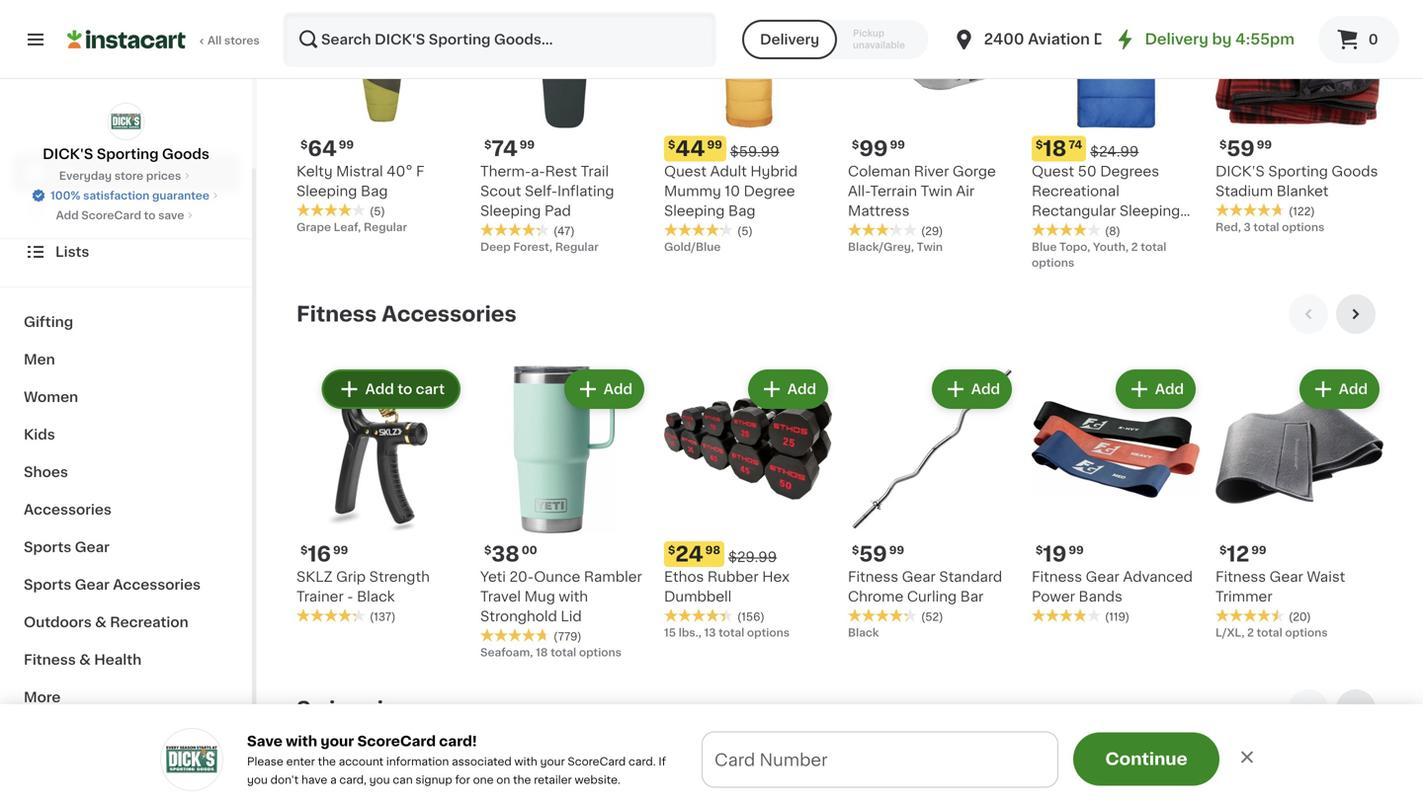 Task type: vqa. For each thing, say whether or not it's contained in the screenshot.


Task type: describe. For each thing, give the bounding box(es) containing it.
enter
[[286, 757, 315, 767]]

18 for seafoam, 18 total options
[[536, 647, 548, 658]]

fitness for fitness gear advanced power bands
[[1032, 570, 1082, 584]]

kids link
[[12, 416, 240, 454]]

river
[[914, 165, 949, 178]]

sleeping inside $ 18 74 $24.99 quest 50 degrees recreational rectangular sleeping bag
[[1120, 204, 1180, 218]]

shoes link
[[12, 454, 240, 491]]

1 horizontal spatial with
[[514, 757, 538, 767]]

lbs.,
[[679, 628, 702, 639]]

2 you from the left
[[369, 775, 390, 786]]

$29.99
[[728, 551, 777, 564]]

all-
[[848, 184, 870, 198]]

recreation
[[110, 616, 188, 630]]

mummy
[[664, 184, 721, 198]]

item carousel region containing fitness accessories
[[297, 295, 1384, 674]]

total for 12
[[1257, 628, 1283, 639]]

sporting for dick's sporting goods
[[97, 147, 159, 161]]

dick's sporting goods
[[43, 147, 209, 161]]

women
[[24, 390, 78, 404]]

gold/blue
[[664, 242, 721, 253]]

on inside the treatment tracker modal dialog
[[688, 760, 710, 776]]

coleman river gorge all-terrain twin air mattress
[[848, 165, 996, 218]]

options for 12
[[1285, 628, 1328, 639]]

& for outdoors
[[95, 616, 107, 630]]

gorge
[[953, 165, 996, 178]]

everyday
[[59, 170, 112, 181]]

shop link
[[12, 153, 240, 193]]

0 horizontal spatial 74
[[492, 138, 518, 159]]

save
[[247, 735, 283, 749]]

get
[[535, 760, 568, 776]]

health
[[94, 653, 142, 667]]

99 for dick's sporting goods stadium blanket
[[1257, 139, 1272, 150]]

total right 13
[[719, 628, 744, 639]]

men
[[24, 353, 55, 367]]

0
[[1369, 33, 1378, 46]]

mug
[[524, 590, 555, 604]]

add inside 'add scorecard to save' link
[[56, 210, 79, 221]]

bag inside kelty mistral 40° f sleeping bag
[[361, 184, 388, 198]]

(156)
[[737, 612, 765, 623]]

options inside blue topo, youth, 2 total options
[[1032, 257, 1075, 268]]

sports gear link
[[12, 529, 240, 566]]

0 horizontal spatial the
[[318, 757, 336, 767]]

38
[[492, 544, 520, 565]]

13
[[704, 628, 716, 639]]

instacart logo image
[[67, 28, 186, 51]]

$ inside $ 18 74 $24.99 quest 50 degrees recreational rectangular sleeping bag
[[1036, 139, 1043, 150]]

lid
[[561, 610, 582, 624]]

l/xl, 2 total options
[[1216, 628, 1328, 639]]

2 vertical spatial accessories
[[113, 578, 201, 592]]

add scorecard to save link
[[56, 208, 196, 223]]

fitness gear waist trimmer
[[1216, 570, 1345, 604]]

$ 59 99 for dick's
[[1220, 138, 1272, 159]]

$ 59 99 for fitness
[[852, 544, 904, 565]]

1 horizontal spatial scorecard
[[357, 735, 436, 749]]

sports gear accessories
[[24, 578, 201, 592]]

$59.99
[[730, 145, 779, 159]]

0 horizontal spatial your
[[321, 735, 354, 749]]

(122)
[[1289, 206, 1315, 217]]

$ 18 74 $24.99 quest 50 degrees recreational rectangular sleeping bag
[[1032, 138, 1180, 238]]

l/xl,
[[1216, 628, 1245, 639]]

regular for 64
[[364, 222, 407, 233]]

add button for 19
[[1118, 372, 1194, 407]]

rambler
[[584, 570, 642, 584]]

99 for therm-a-rest trail scout self-inflating sleeping pad
[[520, 139, 535, 150]]

can
[[393, 775, 413, 786]]

-
[[347, 590, 353, 604]]

fitness for fitness & health
[[24, 653, 76, 667]]

$ 24 98 $29.99 ethos rubber hex dumbbell
[[664, 544, 790, 604]]

$ for dick's sporting goods stadium blanket
[[1220, 139, 1227, 150]]

0 vertical spatial scorecard
[[81, 210, 141, 221]]

$ inside $ 24 98 $29.99 ethos rubber hex dumbbell
[[668, 545, 675, 556]]

therm-a-rest trail scout self-inflating sleeping pad
[[480, 165, 614, 218]]

buy it again link
[[12, 193, 240, 232]]

product group containing 19
[[1032, 366, 1200, 625]]

sklz
[[297, 570, 333, 584]]

2 horizontal spatial accessories
[[382, 304, 517, 325]]

shoes
[[24, 466, 68, 479]]

add scorecard to save
[[56, 210, 184, 221]]

15 lbs., 13 total options
[[664, 628, 790, 639]]

2 horizontal spatial scorecard
[[568, 757, 626, 767]]

product group containing 16
[[297, 366, 465, 625]]

dick's for dick's sporting goods stadium blanket
[[1216, 165, 1265, 178]]

air
[[956, 184, 975, 198]]

grape leaf, regular
[[297, 222, 407, 233]]

$ for coleman river gorge all-terrain twin air mattress
[[852, 139, 859, 150]]

don't
[[270, 775, 299, 786]]

twin inside coleman river gorge all-terrain twin air mattress
[[921, 184, 953, 198]]

total inside blue topo, youth, 2 total options
[[1141, 242, 1167, 253]]

3 inside the treatment tracker modal dialog
[[758, 760, 769, 776]]

fitness for fitness gear waist trimmer
[[1216, 570, 1266, 584]]

mattress
[[848, 204, 910, 218]]

seafoam, 18 total options
[[480, 647, 622, 658]]

44
[[675, 138, 705, 159]]

99 for fitness gear standard chrome curling bar
[[889, 545, 904, 556]]

$ 44 99 $59.99 quest adult hybrid mummy 10 degree sleeping bag
[[664, 138, 798, 218]]

travel
[[480, 590, 521, 604]]

fitness & health link
[[12, 641, 240, 679]]

shop
[[55, 166, 92, 180]]

delivery button
[[742, 20, 837, 59]]

98
[[705, 545, 720, 556]]

99 for kelty mistral 40° f sleeping bag
[[339, 139, 354, 150]]

(779)
[[554, 632, 582, 642]]

100% satisfaction guarantee
[[51, 190, 209, 201]]

product group containing add
[[480, 761, 648, 804]]

everyday store prices
[[59, 170, 181, 181]]

$ inside $ 44 99 $59.99 quest adult hybrid mummy 10 degree sleeping bag
[[668, 139, 675, 150]]

more link
[[12, 679, 240, 717]]

hybrid
[[751, 165, 798, 178]]

hex
[[762, 570, 790, 584]]

product group containing 38
[[480, 366, 648, 661]]

dick's for dick's sporting goods
[[43, 147, 93, 161]]

dick's sporting goods link
[[43, 103, 209, 164]]

goods for dick's sporting goods stadium blanket
[[1332, 165, 1378, 178]]

dr
[[1094, 32, 1112, 46]]

degrees
[[1100, 165, 1159, 178]]

add button for 12
[[1301, 372, 1378, 407]]

2400
[[984, 32, 1025, 46]]

1 vertical spatial twin
[[917, 242, 943, 253]]

service type group
[[742, 20, 929, 59]]

continue
[[1105, 751, 1188, 768]]

(5) for 64
[[370, 206, 385, 217]]

Card Number text field
[[703, 733, 1058, 787]]

$24.98 original price: $29.99 element
[[664, 542, 832, 567]]

bands
[[1079, 590, 1123, 604]]

save with your scorecard card! please enter the account information associated with your scorecard card. if you don't have a card, you can signup for one on the retailer website.
[[247, 735, 666, 786]]

aviation
[[1028, 32, 1090, 46]]

pad
[[545, 204, 571, 218]]

74 inside $ 18 74 $24.99 quest 50 degrees recreational rectangular sleeping bag
[[1069, 139, 1082, 150]]

Search field
[[285, 14, 715, 65]]

signup
[[416, 775, 452, 786]]

fitness & health
[[24, 653, 142, 667]]

blue topo, youth, 2 total options
[[1032, 242, 1167, 268]]

15
[[664, 628, 676, 639]]

dick's sporting goods logo image inside the dick's sporting goods link
[[107, 103, 145, 140]]

product group containing 59
[[848, 366, 1016, 641]]

a
[[330, 775, 337, 786]]

$ for sklz grip strength trainer - black
[[300, 545, 308, 556]]

gear for 19
[[1086, 570, 1120, 584]]

sports gear accessories link
[[12, 566, 240, 604]]

2 inside blue topo, youth, 2 total options
[[1131, 242, 1138, 253]]

adult
[[710, 165, 747, 178]]



Task type: locate. For each thing, give the bounding box(es) containing it.
quest up the mummy in the top of the page
[[664, 165, 707, 178]]

1 horizontal spatial accessories
[[113, 578, 201, 592]]

1 vertical spatial dick's
[[1216, 165, 1265, 178]]

$ for fitness gear waist trimmer
[[1220, 545, 1227, 556]]

more inside button
[[1068, 763, 1098, 773]]

99 for fitness gear advanced power bands
[[1069, 545, 1084, 556]]

to left cart
[[398, 383, 412, 396]]

0 vertical spatial with
[[559, 590, 588, 604]]

gear inside fitness gear waist trimmer
[[1270, 570, 1304, 584]]

sleeping down scout
[[480, 204, 541, 218]]

delivery
[[1145, 32, 1209, 46], [760, 33, 820, 46]]

$ up the mummy in the top of the page
[[668, 139, 675, 150]]

add button
[[566, 372, 642, 407], [750, 372, 826, 407], [934, 372, 1010, 407], [1118, 372, 1194, 407], [1301, 372, 1378, 407], [566, 767, 642, 803]]

1 horizontal spatial delivery
[[1145, 32, 1209, 46]]

18 for $ 18 74 $24.99 quest 50 degrees recreational rectangular sleeping bag
[[1043, 138, 1067, 159]]

continue button
[[1073, 733, 1220, 786]]

0 vertical spatial the
[[318, 757, 336, 767]]

$ up chrome
[[852, 545, 859, 556]]

total for 59
[[1254, 222, 1279, 233]]

12
[[1227, 544, 1250, 565]]

$ 38 00
[[484, 544, 537, 565]]

1 horizontal spatial on
[[688, 760, 710, 776]]

1 item carousel region from the top
[[297, 295, 1384, 674]]

fitness down outdoors
[[24, 653, 76, 667]]

product group
[[297, 366, 465, 625], [480, 366, 648, 661], [664, 366, 832, 641], [848, 366, 1016, 641], [1032, 366, 1200, 625], [1216, 366, 1384, 641], [480, 761, 648, 804]]

for
[[455, 775, 470, 786]]

regular down '(47)' at the top left of the page
[[555, 242, 599, 253]]

men link
[[12, 341, 240, 379]]

0 vertical spatial 2
[[1131, 242, 1138, 253]]

sleeping up (8)
[[1120, 204, 1180, 218]]

$ for yeti 20-ounce rambler travel mug with stronghold lid
[[484, 545, 492, 556]]

gear
[[75, 541, 110, 554], [902, 570, 936, 584], [1086, 570, 1120, 584], [1270, 570, 1304, 584], [75, 578, 110, 592]]

0 horizontal spatial bag
[[361, 184, 388, 198]]

blanket
[[1277, 184, 1329, 198]]

fitness up "trimmer"
[[1216, 570, 1266, 584]]

1 horizontal spatial quest
[[1032, 165, 1074, 178]]

1 horizontal spatial 2
[[1247, 628, 1254, 639]]

1 vertical spatial 3
[[758, 760, 769, 776]]

1 vertical spatial goods
[[1332, 165, 1378, 178]]

goods
[[162, 147, 209, 161], [1332, 165, 1378, 178]]

outdoors & recreation link
[[12, 604, 240, 641]]

$ up therm-
[[484, 139, 492, 150]]

0 horizontal spatial with
[[286, 735, 317, 749]]

0 horizontal spatial scorecard
[[81, 210, 141, 221]]

0 vertical spatial 3
[[1244, 222, 1251, 233]]

1 horizontal spatial 18
[[1043, 138, 1067, 159]]

1 horizontal spatial dick's sporting goods logo image
[[160, 728, 223, 792]]

it
[[87, 206, 96, 219]]

buy
[[55, 206, 83, 219]]

fitness up the power
[[1032, 570, 1082, 584]]

the up a
[[318, 757, 336, 767]]

to left save
[[144, 210, 156, 221]]

$ inside $ 99 99
[[852, 139, 859, 150]]

1 horizontal spatial bag
[[728, 204, 756, 218]]

terrain
[[870, 184, 917, 198]]

0 horizontal spatial 18
[[536, 647, 548, 658]]

on inside save with your scorecard card! please enter the account information associated with your scorecard card. if you don't have a card, you can signup for one on the retailer website.
[[496, 775, 510, 786]]

fitness up chrome
[[848, 570, 899, 584]]

your up account
[[321, 735, 354, 749]]

59 for fitness
[[859, 544, 887, 565]]

gear inside "fitness gear advanced power bands"
[[1086, 570, 1120, 584]]

1 horizontal spatial regular
[[555, 242, 599, 253]]

0 vertical spatial more
[[24, 691, 61, 705]]

00
[[522, 545, 537, 556]]

1 sports from the top
[[24, 541, 71, 554]]

18 right seafoam,
[[536, 647, 548, 658]]

stronghold
[[480, 610, 557, 624]]

on right one
[[496, 775, 510, 786]]

card,
[[339, 775, 367, 786]]

account
[[339, 757, 384, 767]]

retailer
[[534, 775, 572, 786]]

$ for kelty mistral 40° f sleeping bag
[[300, 139, 308, 150]]

(8)
[[1105, 226, 1121, 237]]

total for 38
[[551, 647, 576, 658]]

sports gear
[[24, 541, 110, 554]]

1 vertical spatial 2
[[1247, 628, 1254, 639]]

1 horizontal spatial $ 59 99
[[1220, 138, 1272, 159]]

accessories up "sports gear"
[[24, 503, 112, 517]]

$ 59 99 up stadium
[[1220, 138, 1272, 159]]

f
[[416, 165, 425, 178]]

options down (122) at the top right of the page
[[1282, 222, 1325, 233]]

99 inside $ 74 99
[[520, 139, 535, 150]]

gear up the outdoors & recreation
[[75, 578, 110, 592]]

gear for 59
[[902, 570, 936, 584]]

$ up stadium
[[1220, 139, 1227, 150]]

outdoors & recreation
[[24, 616, 188, 630]]

associated
[[452, 757, 512, 767]]

$ inside "$ 64 99"
[[300, 139, 308, 150]]

bag down mistral on the left of page
[[361, 184, 388, 198]]

2 vertical spatial with
[[514, 757, 538, 767]]

1 quest from the left
[[664, 165, 707, 178]]

0 horizontal spatial on
[[496, 775, 510, 786]]

99 for coleman river gorge all-terrain twin air mattress
[[890, 139, 905, 150]]

0 vertical spatial bag
[[361, 184, 388, 198]]

$ up the power
[[1036, 545, 1043, 556]]

sports up "sports gear accessories"
[[24, 541, 71, 554]]

0 horizontal spatial 59
[[859, 544, 887, 565]]

with
[[559, 590, 588, 604], [286, 735, 317, 749], [514, 757, 538, 767]]

ethos
[[664, 570, 704, 584]]

have
[[301, 775, 327, 786]]

bag inside $ 44 99 $59.99 quest adult hybrid mummy 10 degree sleeping bag
[[728, 204, 756, 218]]

yeti 20-ounce rambler travel mug with stronghold lid
[[480, 570, 642, 624]]

options down blue
[[1032, 257, 1075, 268]]

more for more link
[[24, 691, 61, 705]]

curling
[[907, 590, 957, 604]]

0 vertical spatial regular
[[364, 222, 407, 233]]

scout
[[480, 184, 521, 198]]

0 vertical spatial black
[[357, 590, 395, 604]]

options down the (779)
[[579, 647, 622, 658]]

with up enter
[[286, 735, 317, 749]]

fitness for fitness gear standard chrome curling bar
[[848, 570, 899, 584]]

$ 59 99
[[1220, 138, 1272, 159], [852, 544, 904, 565]]

0 horizontal spatial to
[[144, 210, 156, 221]]

product group containing 12
[[1216, 366, 1384, 641]]

topo,
[[1060, 242, 1091, 253]]

1 horizontal spatial your
[[540, 757, 565, 767]]

0 vertical spatial 59
[[1227, 138, 1255, 159]]

99 inside $ 44 99 $59.99 quest adult hybrid mummy 10 degree sleeping bag
[[707, 139, 722, 150]]

fitness for fitness accessories
[[297, 304, 377, 325]]

1 horizontal spatial you
[[369, 775, 390, 786]]

$ inside $ 74 99
[[484, 139, 492, 150]]

(5)
[[370, 206, 385, 217], [737, 226, 753, 237]]

forest,
[[513, 242, 553, 253]]

sporting for dick's sporting goods stadium blanket
[[1268, 165, 1328, 178]]

accessories up recreation
[[113, 578, 201, 592]]

on left next
[[688, 760, 710, 776]]

fitness inside fitness gear waist trimmer
[[1216, 570, 1266, 584]]

50
[[1078, 165, 1097, 178]]

0 horizontal spatial dick's sporting goods logo image
[[107, 103, 145, 140]]

& down "sports gear accessories"
[[95, 616, 107, 630]]

99 inside $ 12 99
[[1252, 545, 1267, 556]]

with up lid
[[559, 590, 588, 604]]

options for 59
[[1282, 222, 1325, 233]]

18 up recreational
[[1043, 138, 1067, 159]]

$ 19 99
[[1036, 544, 1084, 565]]

1 vertical spatial (5)
[[737, 226, 753, 237]]

quest up recreational
[[1032, 165, 1074, 178]]

quest inside $ 44 99 $59.99 quest adult hybrid mummy 10 degree sleeping bag
[[664, 165, 707, 178]]

twin down (29)
[[917, 242, 943, 253]]

& for fitness
[[79, 653, 91, 667]]

1 vertical spatial sports
[[24, 578, 71, 592]]

1 horizontal spatial 3
[[1244, 222, 1251, 233]]

item carousel region
[[297, 295, 1384, 674], [297, 690, 1384, 804]]

black/grey, twin
[[848, 242, 943, 253]]

yeti
[[480, 570, 506, 584]]

3 right the 'red,'
[[1244, 222, 1251, 233]]

delivery by 4:55pm link
[[1113, 28, 1295, 51]]

0 vertical spatial &
[[95, 616, 107, 630]]

sleeping inside therm-a-rest trail scout self-inflating sleeping pad
[[480, 204, 541, 218]]

delivery for delivery by 4:55pm
[[1145, 32, 1209, 46]]

0 vertical spatial sports
[[24, 541, 71, 554]]

sporting up blanket
[[1268, 165, 1328, 178]]

fitness inside "fitness gear advanced power bands"
[[1032, 570, 1082, 584]]

stores
[[224, 35, 260, 46]]

0 vertical spatial your
[[321, 735, 354, 749]]

$ up coleman
[[852, 139, 859, 150]]

1 vertical spatial scorecard
[[357, 735, 436, 749]]

1 vertical spatial to
[[398, 383, 412, 396]]

leaf,
[[334, 222, 361, 233]]

$ inside $ 12 99
[[1220, 545, 1227, 556]]

total right the youth,
[[1141, 242, 1167, 253]]

sleeping inside $ 44 99 $59.99 quest adult hybrid mummy 10 degree sleeping bag
[[664, 204, 725, 218]]

black down chrome
[[848, 628, 879, 639]]

1 vertical spatial with
[[286, 735, 317, 749]]

quest inside $ 18 74 $24.99 quest 50 degrees recreational rectangular sleeping bag
[[1032, 165, 1074, 178]]

2 sports from the top
[[24, 578, 71, 592]]

dick's up stadium
[[1216, 165, 1265, 178]]

card.
[[629, 757, 656, 767]]

$ for fitness gear standard chrome curling bar
[[852, 545, 859, 556]]

quest for 18
[[1032, 165, 1074, 178]]

$ for fitness gear advanced power bands
[[1036, 545, 1043, 556]]

0 horizontal spatial 2
[[1131, 242, 1138, 253]]

gear inside fitness gear standard chrome curling bar
[[902, 570, 936, 584]]

options down (20)
[[1285, 628, 1328, 639]]

you left can
[[369, 775, 390, 786]]

1 vertical spatial more
[[1068, 763, 1098, 773]]

0 horizontal spatial 3
[[758, 760, 769, 776]]

1 horizontal spatial dick's
[[1216, 165, 1265, 178]]

2 item carousel region from the top
[[297, 690, 1384, 804]]

dick's up shop
[[43, 147, 93, 161]]

1 horizontal spatial goods
[[1332, 165, 1378, 178]]

1 horizontal spatial (5)
[[737, 226, 753, 237]]

gear for 12
[[1270, 570, 1304, 584]]

74 up 50
[[1069, 139, 1082, 150]]

0 vertical spatial to
[[144, 210, 156, 221]]

0 horizontal spatial more
[[24, 691, 61, 705]]

gear up bands
[[1086, 570, 1120, 584]]

74 up therm-
[[492, 138, 518, 159]]

add button for 59
[[934, 372, 1010, 407]]

card!
[[439, 735, 477, 749]]

twin down river
[[921, 184, 953, 198]]

sleeping down the mummy in the top of the page
[[664, 204, 725, 218]]

99 inside "$ 19 99"
[[1069, 545, 1084, 556]]

$44.99 original price: $59.99 element
[[664, 136, 832, 162]]

1 vertical spatial 59
[[859, 544, 887, 565]]

sports
[[24, 541, 71, 554], [24, 578, 71, 592]]

you down please
[[247, 775, 268, 786]]

$ 16 99
[[300, 544, 348, 565]]

guarantee
[[152, 190, 209, 201]]

1 horizontal spatial the
[[513, 775, 531, 786]]

coleman
[[848, 165, 911, 178]]

black
[[357, 590, 395, 604], [848, 628, 879, 639]]

2 right l/xl,
[[1247, 628, 1254, 639]]

99 inside $ 99 99
[[890, 139, 905, 150]]

1 vertical spatial black
[[848, 628, 879, 639]]

0 vertical spatial accessories
[[382, 304, 517, 325]]

3 right next
[[758, 760, 769, 776]]

fitness down leaf,
[[297, 304, 377, 325]]

with inside yeti 20-ounce rambler travel mug with stronghold lid
[[559, 590, 588, 604]]

1 vertical spatial bag
[[728, 204, 756, 218]]

2 horizontal spatial with
[[559, 590, 588, 604]]

more button
[[1044, 752, 1122, 784]]

0 vertical spatial dick's sporting goods logo image
[[107, 103, 145, 140]]

$ inside $ 38 00
[[484, 545, 492, 556]]

None search field
[[283, 12, 717, 67]]

$ 99 99
[[852, 138, 905, 159]]

with up retailer at the bottom of page
[[514, 757, 538, 767]]

0 horizontal spatial &
[[79, 653, 91, 667]]

on
[[688, 760, 710, 776], [496, 775, 510, 786]]

total right the 'red,'
[[1254, 222, 1279, 233]]

goods for dick's sporting goods
[[162, 147, 209, 161]]

sports for sports gear
[[24, 541, 71, 554]]

delivery inside button
[[760, 33, 820, 46]]

total
[[1254, 222, 1279, 233], [1141, 242, 1167, 253], [719, 628, 744, 639], [1257, 628, 1283, 639], [551, 647, 576, 658]]

0 horizontal spatial delivery
[[760, 33, 820, 46]]

your up retailer at the bottom of page
[[540, 757, 565, 767]]

gear up curling on the right
[[902, 570, 936, 584]]

one
[[473, 775, 494, 786]]

$ for therm-a-rest trail scout self-inflating sleeping pad
[[484, 139, 492, 150]]

100% satisfaction guarantee button
[[31, 184, 221, 204]]

fitness inside fitness & health link
[[24, 653, 76, 667]]

0 vertical spatial twin
[[921, 184, 953, 198]]

fitness inside fitness gear standard chrome curling bar
[[848, 570, 899, 584]]

women link
[[12, 379, 240, 416]]

more left 'continue'
[[1068, 763, 1098, 773]]

sporting inside dick's sporting goods stadium blanket
[[1268, 165, 1328, 178]]

1 vertical spatial &
[[79, 653, 91, 667]]

dick's inside dick's sporting goods stadium blanket
[[1216, 165, 1265, 178]]

total down the (779)
[[551, 647, 576, 658]]

0 vertical spatial sporting
[[97, 147, 159, 161]]

4:55pm
[[1236, 32, 1295, 46]]

16
[[308, 544, 331, 565]]

(5) for $59.99
[[737, 226, 753, 237]]

the
[[318, 757, 336, 767], [513, 775, 531, 786]]

2 vertical spatial scorecard
[[568, 757, 626, 767]]

total right l/xl,
[[1257, 628, 1283, 639]]

(5) down 10
[[737, 226, 753, 237]]

$
[[300, 139, 308, 150], [484, 139, 492, 150], [668, 139, 675, 150], [852, 139, 859, 150], [1036, 139, 1043, 150], [1220, 139, 1227, 150], [300, 545, 308, 556], [484, 545, 492, 556], [668, 545, 675, 556], [852, 545, 859, 556], [1036, 545, 1043, 556], [1220, 545, 1227, 556]]

fitness accessories
[[297, 304, 517, 325]]

1 vertical spatial your
[[540, 757, 565, 767]]

0 horizontal spatial sporting
[[97, 147, 159, 161]]

bag inside $ 18 74 $24.99 quest 50 degrees recreational rectangular sleeping bag
[[1032, 224, 1059, 238]]

bag up blue
[[1032, 224, 1059, 238]]

1 vertical spatial regular
[[555, 242, 599, 253]]

1 horizontal spatial black
[[848, 628, 879, 639]]

99 for fitness gear waist trimmer
[[1252, 545, 1267, 556]]

power
[[1032, 590, 1075, 604]]

goods inside dick's sporting goods stadium blanket
[[1332, 165, 1378, 178]]

2 quest from the left
[[1032, 165, 1074, 178]]

0 vertical spatial (5)
[[370, 206, 385, 217]]

1 vertical spatial item carousel region
[[297, 690, 1384, 804]]

18 inside $ 18 74 $24.99 quest 50 degrees recreational rectangular sleeping bag
[[1043, 138, 1067, 159]]

$ up recreational
[[1036, 139, 1043, 150]]

$ inside $ 16 99
[[300, 545, 308, 556]]

delivery for delivery
[[760, 33, 820, 46]]

product group containing 24
[[664, 366, 832, 641]]

regular for 74
[[555, 242, 599, 253]]

$ up the yeti
[[484, 545, 492, 556]]

close image
[[1237, 748, 1257, 768]]

$ up kelty
[[300, 139, 308, 150]]

strength
[[369, 570, 430, 584]]

a-
[[531, 165, 545, 178]]

dick's sporting goods logo image left please
[[160, 728, 223, 792]]

0 vertical spatial item carousel region
[[297, 295, 1384, 674]]

1 vertical spatial sporting
[[1268, 165, 1328, 178]]

gear left "waist"
[[1270, 570, 1304, 584]]

100%
[[51, 190, 81, 201]]

get free delivery on next 3 orders
[[535, 760, 831, 776]]

self-
[[525, 184, 558, 198]]

0 vertical spatial goods
[[162, 147, 209, 161]]

1 vertical spatial dick's sporting goods logo image
[[160, 728, 223, 792]]

1 horizontal spatial 59
[[1227, 138, 1255, 159]]

0 horizontal spatial (5)
[[370, 206, 385, 217]]

accessories up cart
[[382, 304, 517, 325]]

dick's
[[43, 147, 93, 161], [1216, 165, 1265, 178]]

0 horizontal spatial you
[[247, 775, 268, 786]]

black/grey,
[[848, 242, 914, 253]]

quest for 44
[[664, 165, 707, 178]]

1 vertical spatial accessories
[[24, 503, 112, 517]]

$ inside "$ 19 99"
[[1036, 545, 1043, 556]]

1 vertical spatial the
[[513, 775, 531, 786]]

to inside add to cart button
[[398, 383, 412, 396]]

0 horizontal spatial dick's
[[43, 147, 93, 161]]

$ up "trimmer"
[[1220, 545, 1227, 556]]

1 horizontal spatial to
[[398, 383, 412, 396]]

0 horizontal spatial regular
[[364, 222, 407, 233]]

bag
[[361, 184, 388, 198], [728, 204, 756, 218], [1032, 224, 1059, 238]]

59 up chrome
[[859, 544, 887, 565]]

0 vertical spatial 18
[[1043, 138, 1067, 159]]

item carousel region containing swimming
[[297, 690, 1384, 804]]

gear up "sports gear accessories"
[[75, 541, 110, 554]]

99 inside "$ 64 99"
[[339, 139, 354, 150]]

buy it again
[[55, 206, 139, 219]]

0 horizontal spatial goods
[[162, 147, 209, 161]]

$ up sklz
[[300, 545, 308, 556]]

99 for sklz grip strength trainer - black
[[333, 545, 348, 556]]

store
[[114, 170, 144, 181]]

rectangular
[[1032, 204, 1116, 218]]

(5) up "grape leaf, regular"
[[370, 206, 385, 217]]

2 right the youth,
[[1131, 242, 1138, 253]]

18 inside the item carousel region
[[536, 647, 548, 658]]

more down fitness & health
[[24, 691, 61, 705]]

regular right leaf,
[[364, 222, 407, 233]]

99 inside $ 16 99
[[333, 545, 348, 556]]

black inside 'sklz grip strength trainer - black'
[[357, 590, 395, 604]]

fitness gear advanced power bands
[[1032, 570, 1193, 604]]

trimmer
[[1216, 590, 1273, 604]]

$ up ethos
[[668, 545, 675, 556]]

advanced
[[1123, 570, 1193, 584]]

degree
[[744, 184, 795, 198]]

red,
[[1216, 222, 1241, 233]]

59 for dick's
[[1227, 138, 1255, 159]]

to inside 'add scorecard to save' link
[[144, 210, 156, 221]]

black up (137)
[[357, 590, 395, 604]]

sports for sports gear accessories
[[24, 578, 71, 592]]

accessories inside 'link'
[[24, 503, 112, 517]]

options down (156)
[[747, 628, 790, 639]]

kelty mistral 40° f sleeping bag
[[297, 165, 425, 198]]

standard
[[939, 570, 1002, 584]]

sleeping inside kelty mistral 40° f sleeping bag
[[297, 184, 357, 198]]

blue
[[1032, 242, 1057, 253]]

add to cart button
[[324, 372, 459, 407]]

the left retailer at the bottom of page
[[513, 775, 531, 786]]

seafoam,
[[480, 647, 533, 658]]

1 horizontal spatial more
[[1068, 763, 1098, 773]]

more for more button
[[1068, 763, 1098, 773]]

add button for 38
[[566, 372, 642, 407]]

& left health
[[79, 653, 91, 667]]

$ 59 99 up chrome
[[852, 544, 904, 565]]

dick's sporting goods logo image
[[107, 103, 145, 140], [160, 728, 223, 792]]

40°
[[387, 165, 413, 178]]

treatment tracker modal dialog
[[257, 732, 1423, 804]]

$18.74 original price: $24.99 element
[[1032, 136, 1200, 162]]

1 horizontal spatial sporting
[[1268, 165, 1328, 178]]

dick's sporting goods logo image up 'dick's sporting goods'
[[107, 103, 145, 140]]

sleeping down kelty
[[297, 184, 357, 198]]

59 up stadium
[[1227, 138, 1255, 159]]

fitness
[[297, 304, 377, 325], [848, 570, 899, 584], [1032, 570, 1082, 584], [1216, 570, 1266, 584], [24, 653, 76, 667]]

59 inside the item carousel region
[[859, 544, 887, 565]]

again
[[100, 206, 139, 219]]

rest
[[545, 165, 577, 178]]

sporting up store
[[97, 147, 159, 161]]

1 horizontal spatial 74
[[1069, 139, 1082, 150]]

1 vertical spatial 18
[[536, 647, 548, 658]]

1 you from the left
[[247, 775, 268, 786]]

add inside add to cart button
[[365, 383, 394, 396]]

24
[[675, 544, 703, 565]]

sports up outdoors
[[24, 578, 71, 592]]

1 vertical spatial $ 59 99
[[852, 544, 904, 565]]

0 horizontal spatial accessories
[[24, 503, 112, 517]]

bag down 10
[[728, 204, 756, 218]]

0 vertical spatial dick's
[[43, 147, 93, 161]]

options for 38
[[579, 647, 622, 658]]

waist
[[1307, 570, 1345, 584]]



